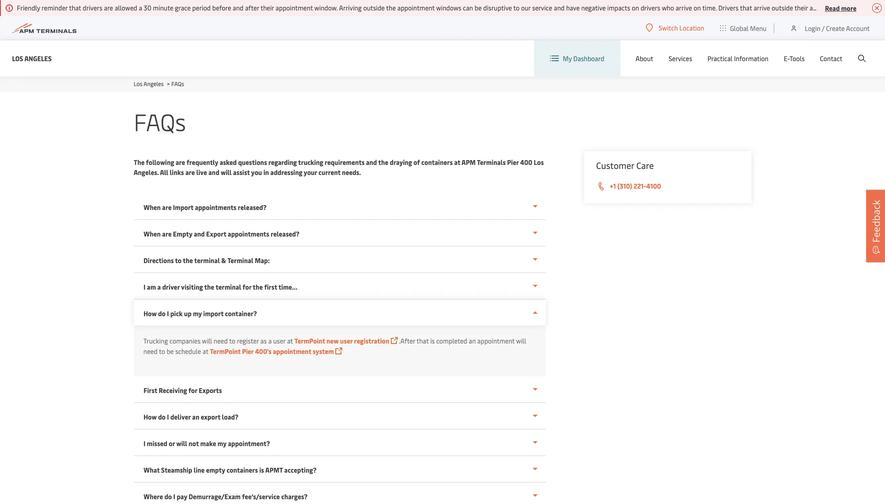 Task type: vqa. For each thing, say whether or not it's contained in the screenshot.
the 'save
no



Task type: locate. For each thing, give the bounding box(es) containing it.
my right up
[[193, 309, 202, 318]]

links
[[170, 168, 184, 177]]

my right make
[[218, 439, 226, 448]]

1 vertical spatial terminal
[[216, 282, 241, 291]]

read more
[[826, 3, 857, 12]]

about
[[636, 54, 654, 63]]

and right the live
[[209, 168, 220, 177]]

0 vertical spatial is
[[430, 336, 435, 345]]

read more button
[[826, 3, 857, 13]]

0 vertical spatial termpoint
[[295, 336, 325, 345]]

to inside .after that is completed an appointment will need to be schedule at
[[159, 347, 165, 356]]

2 user from the left
[[340, 336, 353, 345]]

1 vertical spatial be
[[167, 347, 174, 356]]

0 horizontal spatial at
[[203, 347, 208, 356]]

1 vertical spatial a
[[157, 282, 161, 291]]

1 vertical spatial do
[[158, 412, 165, 421]]

on left time.
[[694, 3, 701, 12]]

can
[[463, 3, 473, 12]]

my dashboard
[[563, 54, 605, 63]]

terminal down &
[[216, 282, 241, 291]]

at up termpoint pier 400's appointment system 'link'
[[287, 336, 293, 345]]

0 horizontal spatial angeles
[[24, 54, 52, 63]]

how left pick
[[143, 309, 157, 318]]

1 horizontal spatial outside
[[772, 3, 794, 12]]

user up termpoint pier 400's appointment system
[[273, 336, 286, 345]]

appointments
[[195, 203, 236, 212], [228, 229, 269, 238]]

export
[[206, 229, 226, 238]]

0 horizontal spatial arrive
[[676, 3, 693, 12]]

1 their from the left
[[261, 3, 274, 12]]

the
[[386, 3, 396, 12], [379, 158, 389, 167], [183, 256, 193, 265], [204, 282, 214, 291], [253, 282, 263, 291]]

termpoint down the trucking companies will need to register as a user at
[[210, 347, 241, 356]]

when left import
[[143, 203, 161, 212]]

1 vertical spatial my
[[218, 439, 226, 448]]

1 vertical spatial termpoint
[[210, 347, 241, 356]]

1 arrive from the left
[[676, 3, 693, 12]]

>
[[167, 80, 170, 88]]

addressing
[[271, 168, 303, 177]]

termpoint for termpoint pier 400's appointment system
[[210, 347, 241, 356]]

1 vertical spatial los
[[134, 80, 142, 88]]

0 horizontal spatial for
[[188, 386, 197, 395]]

that
[[69, 3, 81, 12], [740, 3, 753, 12], [417, 336, 429, 345]]

1 horizontal spatial los
[[134, 80, 142, 88]]

before
[[212, 3, 231, 12]]

outside
[[363, 3, 385, 12], [772, 3, 794, 12]]

angeles.
[[134, 168, 159, 177]]

is left apmt
[[259, 466, 264, 474]]

fee's/service
[[242, 492, 280, 501]]

1 horizontal spatial be
[[475, 3, 482, 12]]

missed
[[147, 439, 167, 448]]

do inside dropdown button
[[164, 492, 172, 501]]

not
[[189, 439, 199, 448]]

0 vertical spatial at
[[454, 158, 461, 167]]

i missed or will not make my appointment?
[[143, 439, 270, 448]]

driver
[[162, 282, 180, 291]]

0 horizontal spatial termpoint
[[210, 347, 241, 356]]

accepting?
[[284, 466, 316, 474]]

visiting
[[181, 282, 203, 291]]

is inside .after that is completed an appointment will need to be schedule at
[[430, 336, 435, 345]]

first
[[143, 386, 157, 395]]

1 vertical spatial released?
[[271, 229, 299, 238]]

2 when from the top
[[143, 229, 161, 238]]

at down the trucking companies will need to register as a user at
[[203, 347, 208, 356]]

0 horizontal spatial outside
[[363, 3, 385, 12]]

when
[[143, 203, 161, 212], [143, 229, 161, 238]]

feedback
[[870, 200, 883, 242]]

how inside dropdown button
[[143, 309, 157, 318]]

an
[[469, 336, 476, 345], [192, 412, 199, 421]]

are left the live
[[185, 168, 195, 177]]

0 vertical spatial how
[[143, 309, 157, 318]]

i am a driver visiting the terminal for the first time...
[[143, 282, 297, 291]]

i left pick
[[167, 309, 169, 318]]

containers
[[422, 158, 453, 167], [226, 466, 258, 474]]

2 horizontal spatial los
[[534, 158, 544, 167]]

time.
[[703, 3, 717, 12]]

their up login
[[795, 3, 808, 12]]

need
[[214, 336, 228, 345], [143, 347, 158, 356]]

do left deliver
[[158, 412, 165, 421]]

termpoint new user registration link
[[295, 336, 390, 345]]

1 horizontal spatial need
[[214, 336, 228, 345]]

0 vertical spatial appointments
[[195, 203, 236, 212]]

0 horizontal spatial user
[[273, 336, 286, 345]]

1 how from the top
[[143, 309, 157, 318]]

1 horizontal spatial pier
[[507, 158, 519, 167]]

user
[[273, 336, 286, 345], [340, 336, 353, 345]]

1 horizontal spatial a
[[157, 282, 161, 291]]

1 horizontal spatial an
[[469, 336, 476, 345]]

do for pay
[[164, 492, 172, 501]]

do left pay
[[164, 492, 172, 501]]

and right empty
[[194, 229, 205, 238]]

1 horizontal spatial termpoint
[[295, 336, 325, 345]]

directions to the terminal & terminal map:
[[143, 256, 270, 265]]

los for los angeles > faqs
[[134, 80, 142, 88]]

on right impacts
[[632, 3, 639, 12]]

1 horizontal spatial my
[[218, 439, 226, 448]]

after
[[245, 3, 259, 12]]

at inside the following are frequently asked questions regarding trucking requirements and the draying of containers at apm terminals pier 400 los angeles. all links are live and will assist you in addressing your current needs.
[[454, 158, 461, 167]]

e-tools button
[[784, 40, 805, 76]]

0 vertical spatial angeles
[[24, 54, 52, 63]]

practical information button
[[708, 40, 769, 76]]

where do i pay demurrage/exam fee's/service charges? button
[[134, 483, 546, 504]]

0 vertical spatial containers
[[422, 158, 453, 167]]

2 on from the left
[[694, 3, 701, 12]]

0 vertical spatial released?
[[238, 203, 267, 212]]

at
[[454, 158, 461, 167], [287, 336, 293, 345], [203, 347, 208, 356]]

1 vertical spatial is
[[259, 466, 264, 474]]

terminal left &
[[194, 256, 220, 265]]

new
[[327, 336, 339, 345]]

2 vertical spatial los
[[534, 158, 544, 167]]

0 horizontal spatial released?
[[238, 203, 267, 212]]

1 vertical spatial los angeles link
[[134, 80, 164, 88]]

arrive
[[676, 3, 693, 12], [754, 3, 771, 12]]

user right new
[[340, 336, 353, 345]]

drivers left the who
[[641, 3, 661, 12]]

terminal
[[194, 256, 220, 265], [216, 282, 241, 291]]

0 horizontal spatial their
[[261, 3, 274, 12]]

containers right of
[[422, 158, 453, 167]]

are left import
[[162, 203, 172, 212]]

0 horizontal spatial is
[[259, 466, 264, 474]]

a right as
[[268, 336, 272, 345]]

completed
[[437, 336, 467, 345]]

termpoint up system
[[295, 336, 325, 345]]

0 vertical spatial need
[[214, 336, 228, 345]]

will inside i missed or will not make my appointment? dropdown button
[[176, 439, 187, 448]]

0 horizontal spatial containers
[[226, 466, 258, 474]]

1 horizontal spatial angeles
[[144, 80, 164, 88]]

2 horizontal spatial a
[[268, 336, 272, 345]]

and inside when are empty and export appointments released? dropdown button
[[194, 229, 205, 238]]

allowed
[[115, 3, 137, 12]]

do left pick
[[158, 309, 165, 318]]

reminder
[[42, 3, 68, 12]]

needs.
[[342, 168, 361, 177]]

are left empty
[[162, 229, 172, 238]]

arrive up menu
[[754, 3, 771, 12]]

0 vertical spatial when
[[143, 203, 161, 212]]

1 vertical spatial faqs
[[134, 105, 186, 137]]

when up directions
[[143, 229, 161, 238]]

assist
[[233, 168, 250, 177]]

how inside dropdown button
[[143, 412, 157, 421]]

appointment
[[276, 3, 313, 12], [398, 3, 435, 12], [810, 3, 847, 12], [478, 336, 515, 345], [273, 347, 312, 356]]

0 vertical spatial my
[[193, 309, 202, 318]]

i for pay
[[173, 492, 175, 501]]

faqs down 'los angeles > faqs'
[[134, 105, 186, 137]]

pier down register
[[242, 347, 254, 356]]

1 vertical spatial angeles
[[144, 80, 164, 88]]

2 vertical spatial a
[[268, 336, 272, 345]]

to right directions
[[175, 256, 181, 265]]

1 horizontal spatial that
[[417, 336, 429, 345]]

for left exports
[[188, 386, 197, 395]]

make
[[200, 439, 216, 448]]

be right can
[[475, 3, 482, 12]]

will inside .after that is completed an appointment will need to be schedule at
[[516, 336, 526, 345]]

1 vertical spatial how
[[143, 412, 157, 421]]

1 horizontal spatial for
[[243, 282, 251, 291]]

1 horizontal spatial containers
[[422, 158, 453, 167]]

drivers left allowed
[[83, 3, 102, 12]]

my dashboard button
[[550, 40, 605, 76]]

.after that is completed an appointment will need to be schedule at
[[143, 336, 526, 356]]

do inside dropdown button
[[158, 309, 165, 318]]

1 outside from the left
[[363, 3, 385, 12]]

an inside .after that is completed an appointment will need to be schedule at
[[469, 336, 476, 345]]

1 horizontal spatial arrive
[[754, 3, 771, 12]]

be
[[475, 3, 482, 12], [167, 347, 174, 356]]

0 horizontal spatial that
[[69, 3, 81, 12]]

containers right empty on the left of the page
[[226, 466, 258, 474]]

and right requirements
[[366, 158, 377, 167]]

2 horizontal spatial at
[[454, 158, 461, 167]]

do
[[158, 309, 165, 318], [158, 412, 165, 421], [164, 492, 172, 501]]

who
[[662, 3, 674, 12]]

time...
[[278, 282, 297, 291]]

faqs right >
[[172, 80, 184, 88]]

is left completed
[[430, 336, 435, 345]]

current
[[319, 168, 341, 177]]

is
[[430, 336, 435, 345], [259, 466, 264, 474]]

at left "apm"
[[454, 158, 461, 167]]

an left "export"
[[192, 412, 199, 421]]

information
[[735, 54, 769, 63]]

first
[[264, 282, 277, 291]]

0 vertical spatial los
[[12, 54, 23, 63]]

1 vertical spatial for
[[188, 386, 197, 395]]

angeles for los angeles
[[24, 54, 52, 63]]

1 horizontal spatial drivers
[[641, 3, 661, 12]]

1 horizontal spatial user
[[340, 336, 353, 345]]

in
[[264, 168, 269, 177]]

a right am
[[157, 282, 161, 291]]

los
[[12, 54, 23, 63], [134, 80, 142, 88], [534, 158, 544, 167]]

appointment?
[[228, 439, 270, 448]]

how for how do i pick up my import container?
[[143, 309, 157, 318]]

windows
[[436, 3, 462, 12]]

i left pay
[[173, 492, 175, 501]]

for left first
[[243, 282, 251, 291]]

1 vertical spatial containers
[[226, 466, 258, 474]]

the inside the following are frequently asked questions regarding trucking requirements and the draying of containers at apm terminals pier 400 los angeles. all links are live and will assist you in addressing your current needs.
[[379, 158, 389, 167]]

0 horizontal spatial a
[[139, 3, 142, 12]]

1 horizontal spatial released?
[[271, 229, 299, 238]]

need down trucking
[[143, 347, 158, 356]]

i left deliver
[[167, 412, 169, 421]]

0 horizontal spatial drivers
[[83, 3, 102, 12]]

am
[[147, 282, 156, 291]]

how down first at the left bottom
[[143, 412, 157, 421]]

1 vertical spatial at
[[287, 336, 293, 345]]

my inside dropdown button
[[218, 439, 226, 448]]

the
[[134, 158, 145, 167]]

2 drivers from the left
[[641, 3, 661, 12]]

2 vertical spatial at
[[203, 347, 208, 356]]

termpoint
[[295, 336, 325, 345], [210, 347, 241, 356]]

0 horizontal spatial pier
[[242, 347, 254, 356]]

arrive right the who
[[676, 3, 693, 12]]

0 vertical spatial terminal
[[194, 256, 220, 265]]

when are empty and export appointments released?
[[143, 229, 299, 238]]

that right .after
[[417, 336, 429, 345]]

appointments up export
[[195, 203, 236, 212]]

a
[[139, 3, 142, 12], [157, 282, 161, 291], [268, 336, 272, 345]]

1 horizontal spatial los angeles link
[[134, 80, 164, 88]]

0 horizontal spatial on
[[632, 3, 639, 12]]

do for deliver
[[158, 412, 165, 421]]

0 vertical spatial be
[[475, 3, 482, 12]]

0 horizontal spatial los
[[12, 54, 23, 63]]

2 vertical spatial do
[[164, 492, 172, 501]]

what steamship line empty containers is apmt accepting? button
[[134, 456, 546, 483]]

an inside dropdown button
[[192, 412, 199, 421]]

are left allowed
[[104, 3, 113, 12]]

draying
[[390, 158, 412, 167]]

1 horizontal spatial their
[[795, 3, 808, 12]]

1 vertical spatial when
[[143, 229, 161, 238]]

be down trucking
[[167, 347, 174, 356]]

a left 30 at the top left
[[139, 3, 142, 12]]

when for when are import appointments released?
[[143, 203, 161, 212]]

0 horizontal spatial be
[[167, 347, 174, 356]]

to down trucking
[[159, 347, 165, 356]]

how for how do i deliver an export load?
[[143, 412, 157, 421]]

need left register
[[214, 336, 228, 345]]

i inside dropdown button
[[167, 309, 169, 318]]

my inside dropdown button
[[193, 309, 202, 318]]

that right drivers
[[740, 3, 753, 12]]

0 vertical spatial an
[[469, 336, 476, 345]]

close alert image
[[873, 3, 882, 13]]

1 horizontal spatial on
[[694, 3, 701, 12]]

1 vertical spatial need
[[143, 347, 158, 356]]

0 vertical spatial for
[[243, 282, 251, 291]]

0 vertical spatial a
[[139, 3, 142, 12]]

1 when from the top
[[143, 203, 161, 212]]

1 vertical spatial an
[[192, 412, 199, 421]]

0 horizontal spatial an
[[192, 412, 199, 421]]

about button
[[636, 40, 654, 76]]

0 vertical spatial do
[[158, 309, 165, 318]]

dashboard
[[574, 54, 605, 63]]

1 horizontal spatial is
[[430, 336, 435, 345]]

i for deliver
[[167, 412, 169, 421]]

and left after
[[233, 3, 244, 12]]

when for when are empty and export appointments released?
[[143, 229, 161, 238]]

their right after
[[261, 3, 274, 12]]

termpoint for termpoint new user registration
[[295, 336, 325, 345]]

customer
[[596, 159, 635, 171]]

appointments up "terminal"
[[228, 229, 269, 238]]

that right reminder
[[69, 3, 81, 12]]

menu
[[751, 24, 767, 32]]

1 horizontal spatial at
[[287, 336, 293, 345]]

an right completed
[[469, 336, 476, 345]]

4100
[[647, 181, 662, 190]]

empty
[[173, 229, 192, 238]]

0 vertical spatial pier
[[507, 158, 519, 167]]

pier left 400
[[507, 158, 519, 167]]

0 vertical spatial los angeles link
[[12, 53, 52, 63]]

0 horizontal spatial my
[[193, 309, 202, 318]]

line
[[194, 466, 205, 474]]

do inside dropdown button
[[158, 412, 165, 421]]

login / create account
[[805, 24, 870, 32]]

0 horizontal spatial need
[[143, 347, 158, 356]]

2 how from the top
[[143, 412, 157, 421]]



Task type: describe. For each thing, give the bounding box(es) containing it.
all
[[160, 168, 168, 177]]

is inside what steamship line empty containers is apmt accepting? dropdown button
[[259, 466, 264, 474]]

1 on from the left
[[632, 3, 639, 12]]

where
[[143, 492, 163, 501]]

questions
[[238, 158, 267, 167]]

login / create account link
[[790, 16, 870, 40]]

termpoint pier 400's appointment system link
[[210, 347, 334, 356]]

service
[[533, 3, 553, 12]]

following
[[146, 158, 174, 167]]

1 user from the left
[[273, 336, 286, 345]]

grace
[[175, 3, 191, 12]]

will inside the following are frequently asked questions regarding trucking requirements and the draying of containers at apm terminals pier 400 los angeles. all links are live and will assist you in addressing your current needs.
[[221, 168, 232, 177]]

pick
[[170, 309, 183, 318]]

our
[[521, 3, 531, 12]]

container?
[[225, 309, 257, 318]]

and left "have"
[[554, 3, 565, 12]]

or
[[169, 439, 175, 448]]

when are empty and export appointments released? button
[[134, 220, 546, 247]]

e-tools
[[784, 54, 805, 63]]

terminals
[[477, 158, 506, 167]]

to left register
[[229, 336, 236, 345]]

.after
[[399, 336, 415, 345]]

are up links
[[176, 158, 185, 167]]

a inside i am a driver visiting the terminal for the first time... dropdown button
[[157, 282, 161, 291]]

tools
[[790, 54, 805, 63]]

asked
[[220, 158, 237, 167]]

2 their from the left
[[795, 3, 808, 12]]

account
[[847, 24, 870, 32]]

i left missed
[[143, 439, 145, 448]]

los inside the following are frequently asked questions regarding trucking requirements and the draying of containers at apm terminals pier 400 los angeles. all links are live and will assist you in addressing your current needs.
[[534, 158, 544, 167]]

when are import appointments released?
[[143, 203, 267, 212]]

i left am
[[143, 282, 145, 291]]

what
[[143, 466, 160, 474]]

exports
[[199, 386, 222, 395]]

create
[[827, 24, 845, 32]]

as
[[261, 336, 267, 345]]

221-
[[634, 181, 647, 190]]

steamship
[[161, 466, 192, 474]]

read
[[826, 3, 840, 12]]

termpoint pier 400's appointment system
[[210, 347, 334, 356]]

2 arrive from the left
[[754, 3, 771, 12]]

you
[[251, 168, 262, 177]]

30
[[144, 3, 151, 12]]

friendly
[[17, 3, 40, 12]]

(310)
[[618, 181, 633, 190]]

containers inside the following are frequently asked questions regarding trucking requirements and the draying of containers at apm terminals pier 400 los angeles. all links are live and will assist you in addressing your current needs.
[[422, 158, 453, 167]]

friendly reminder that drivers are allowed a 30 minute grace period before and after their appointment window. arriving outside the appointment windows can be disruptive to our service and have negative impacts on drivers who arrive on time. drivers that arrive outside their appointment window will b
[[17, 3, 886, 12]]

i am a driver visiting the terminal for the first time... button
[[134, 273, 546, 300]]

switch location button
[[646, 23, 705, 32]]

demurrage/exam
[[189, 492, 241, 501]]

released? inside when are import appointments released? dropdown button
[[238, 203, 267, 212]]

directions
[[143, 256, 174, 265]]

an for export
[[192, 412, 199, 421]]

released? inside when are empty and export appointments released? dropdown button
[[271, 229, 299, 238]]

apm
[[462, 158, 476, 167]]

have
[[566, 3, 580, 12]]

pier inside the following are frequently asked questions regarding trucking requirements and the draying of containers at apm terminals pier 400 los angeles. all links are live and will assist you in addressing your current needs.
[[507, 158, 519, 167]]

i missed or will not make my appointment? button
[[134, 430, 546, 456]]

pay
[[177, 492, 187, 501]]

400
[[520, 158, 533, 167]]

apmt
[[265, 466, 283, 474]]

that inside .after that is completed an appointment will need to be schedule at
[[417, 336, 429, 345]]

need inside .after that is completed an appointment will need to be schedule at
[[143, 347, 158, 356]]

2 horizontal spatial that
[[740, 3, 753, 12]]

+1
[[610, 181, 616, 190]]

i for pick
[[167, 309, 169, 318]]

up
[[184, 309, 191, 318]]

the inside dropdown button
[[183, 256, 193, 265]]

live
[[196, 168, 207, 177]]

containers inside dropdown button
[[226, 466, 258, 474]]

map:
[[255, 256, 270, 265]]

how do i pick up my import container?
[[143, 309, 257, 318]]

angeles for los angeles > faqs
[[144, 80, 164, 88]]

for inside dropdown button
[[188, 386, 197, 395]]

do for pick
[[158, 309, 165, 318]]

to inside dropdown button
[[175, 256, 181, 265]]

frequently
[[187, 158, 218, 167]]

be inside .after that is completed an appointment will need to be schedule at
[[167, 347, 174, 356]]

terminal inside dropdown button
[[216, 282, 241, 291]]

companies
[[170, 336, 201, 345]]

import
[[173, 203, 193, 212]]

los angeles > faqs
[[134, 80, 184, 88]]

terminal inside dropdown button
[[194, 256, 220, 265]]

global
[[730, 24, 749, 32]]

1 vertical spatial appointments
[[228, 229, 269, 238]]

how do i pick up my import container? button
[[134, 300, 546, 326]]

1 drivers from the left
[[83, 3, 102, 12]]

appointment inside .after that is completed an appointment will need to be schedule at
[[478, 336, 515, 345]]

los for los angeles
[[12, 54, 23, 63]]

0 horizontal spatial los angeles link
[[12, 53, 52, 63]]

more
[[842, 3, 857, 12]]

drivers
[[719, 3, 739, 12]]

trucking
[[298, 158, 323, 167]]

for inside dropdown button
[[243, 282, 251, 291]]

feedback button
[[867, 190, 886, 262]]

2 outside from the left
[[772, 3, 794, 12]]

care
[[637, 159, 654, 171]]

trucking companies will need to register as a user at
[[143, 336, 295, 345]]

when are import appointments released? button
[[134, 194, 546, 220]]

0 vertical spatial faqs
[[172, 80, 184, 88]]

global menu
[[730, 24, 767, 32]]

export
[[201, 412, 220, 421]]

terminal
[[227, 256, 253, 265]]

load?
[[222, 412, 238, 421]]

to left the "our"
[[514, 3, 520, 12]]

switch
[[659, 23, 678, 32]]

first receiving for exports
[[143, 386, 222, 395]]

practical
[[708, 54, 733, 63]]

register
[[237, 336, 259, 345]]

services
[[669, 54, 693, 63]]

deliver
[[170, 412, 191, 421]]

system
[[313, 347, 334, 356]]

an for appointment
[[469, 336, 476, 345]]

at inside .after that is completed an appointment will need to be schedule at
[[203, 347, 208, 356]]

b
[[884, 3, 886, 12]]

window
[[849, 3, 871, 12]]

how do i deliver an export load?
[[143, 412, 238, 421]]

directions to the terminal & terminal map: button
[[134, 247, 546, 273]]

1 vertical spatial pier
[[242, 347, 254, 356]]



